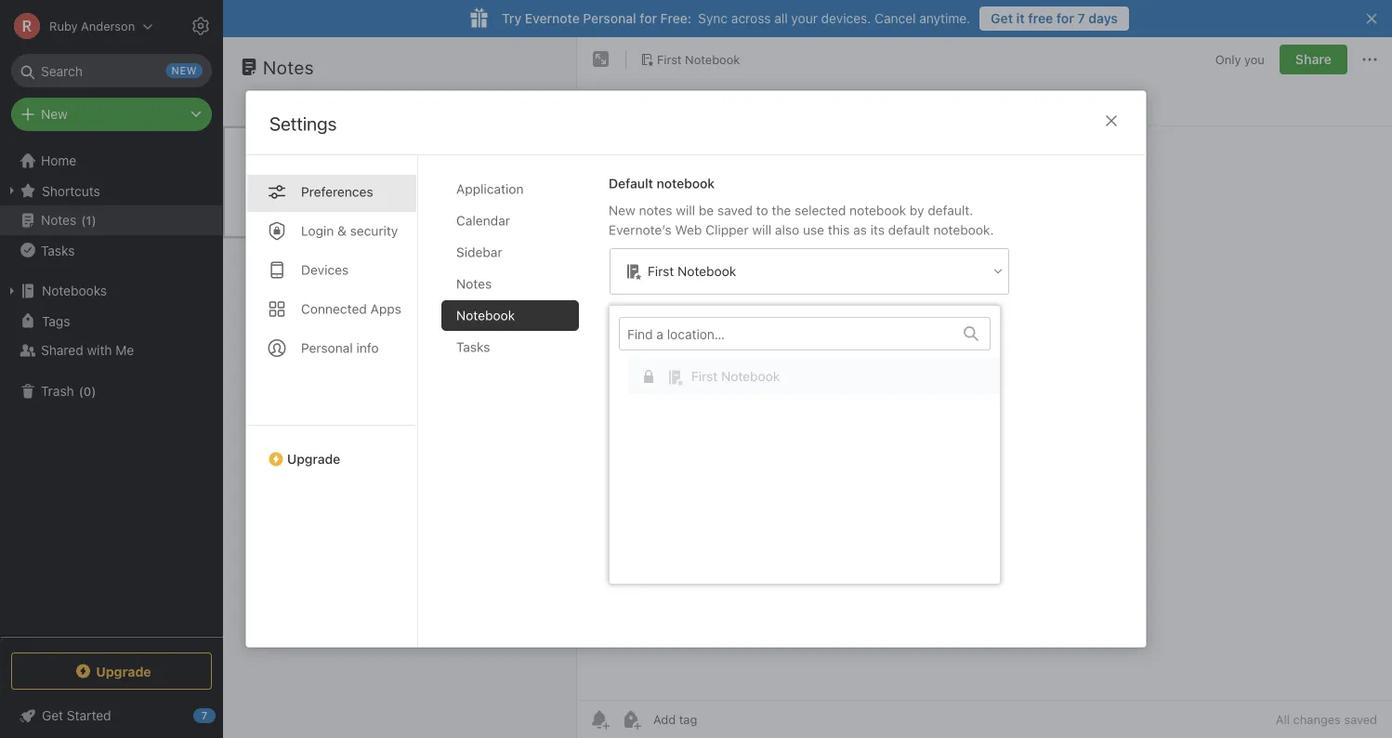 Task type: locate. For each thing, give the bounding box(es) containing it.
&
[[338, 223, 347, 238]]

home link
[[0, 146, 223, 176]]

first down the free:
[[657, 52, 682, 66]]

1 horizontal spatial tasks
[[456, 339, 490, 355]]

( inside 'trash ( 0 )'
[[79, 384, 84, 398]]

tree
[[0, 146, 223, 636]]

first notebook inside the note window element
[[657, 52, 740, 66]]

2 horizontal spatial notes
[[456, 276, 492, 291]]

evernote's
[[609, 222, 672, 238]]

first notebook down find a location… text box on the top of the page
[[692, 369, 780, 384]]

notebook.
[[934, 222, 994, 238]]

0 vertical spatial upgrade
[[287, 451, 340, 467]]

share
[[1296, 52, 1332, 67]]

notebook down web
[[678, 264, 736, 279]]

( right trash
[[79, 384, 84, 398]]

None search field
[[24, 54, 199, 87]]

0 horizontal spatial tasks
[[41, 242, 75, 258]]

0 horizontal spatial saved
[[718, 203, 753, 218]]

1 vertical spatial new
[[609, 203, 636, 218]]

2 vertical spatial notes
[[456, 276, 492, 291]]

upgrade
[[287, 451, 340, 467], [96, 664, 151, 679]]

1 vertical spatial saved
[[1345, 713, 1378, 727]]

0 vertical spatial first notebook button
[[634, 46, 747, 73]]

upgrade button inside tab list
[[246, 425, 417, 474]]

info
[[357, 340, 379, 356]]

new for new
[[41, 106, 68, 122]]

first notebook button
[[634, 46, 747, 73], [610, 317, 1010, 573]]

upgrade button
[[246, 425, 417, 474], [11, 653, 212, 690]]

tasks button
[[0, 235, 222, 265]]

1 horizontal spatial upgrade button
[[246, 425, 417, 474]]

personal inside tab list
[[301, 340, 353, 356]]

) inside notes ( 1 )
[[92, 213, 96, 227]]

get it free for 7 days
[[991, 11, 1118, 26]]

new up home
[[41, 106, 68, 122]]

2 for from the left
[[1057, 11, 1075, 26]]

devices
[[301, 262, 349, 277]]

to
[[756, 203, 769, 218]]

0 vertical spatial will
[[676, 203, 695, 218]]

1 ) from the top
[[92, 213, 96, 227]]

2 vertical spatial first notebook
[[692, 369, 780, 384]]

default
[[609, 176, 653, 191]]

1 vertical spatial personal
[[301, 340, 353, 356]]

1 for from the left
[[640, 11, 657, 26]]

try
[[502, 11, 522, 26]]

notes
[[263, 56, 314, 78], [41, 212, 76, 228], [456, 276, 492, 291]]

1 vertical spatial notes
[[41, 212, 76, 228]]

1 horizontal spatial saved
[[1345, 713, 1378, 727]]

upgrade inside tab list
[[287, 451, 340, 467]]

first down evernote's
[[648, 264, 674, 279]]

default.
[[928, 203, 974, 218]]

) for notes
[[92, 213, 96, 227]]

2023
[[729, 94, 761, 110]]

for left 7
[[1057, 11, 1075, 26]]

tasks down notes ( 1 )
[[41, 242, 75, 258]]

milk eggs sugar cheese
[[247, 163, 393, 178]]

application tab
[[442, 174, 579, 205]]

new inside new notes will be saved to the selected notebook by default. evernote's web clipper will also use this as its default notebook.
[[609, 203, 636, 218]]

0 horizontal spatial for
[[640, 11, 657, 26]]

1 vertical spatial tasks
[[456, 339, 490, 355]]

free
[[1028, 11, 1054, 26]]

1 vertical spatial will
[[752, 222, 772, 238]]

0 horizontal spatial upgrade
[[96, 664, 151, 679]]

) down shortcuts button
[[92, 213, 96, 227]]

0 vertical spatial tasks
[[41, 242, 75, 258]]

for inside button
[[1057, 11, 1075, 26]]

try evernote personal for free: sync across all your devices. cancel anytime.
[[502, 11, 971, 26]]

notebook
[[685, 52, 740, 66], [678, 264, 736, 279], [456, 308, 515, 323], [721, 369, 780, 384]]

notes ( 1 )
[[41, 212, 96, 228]]

personal down connected
[[301, 340, 353, 356]]

first notebook row
[[619, 358, 1010, 395]]

personal up expand note icon
[[583, 11, 637, 26]]

)
[[92, 213, 96, 227], [91, 384, 96, 398]]

expand note image
[[590, 48, 613, 71]]

1 horizontal spatial notebook
[[850, 203, 906, 218]]

0 vertical spatial 1
[[245, 95, 251, 111]]

calendar
[[456, 213, 510, 228]]

also
[[775, 222, 800, 238]]

( inside notes ( 1 )
[[81, 213, 86, 227]]

0 vertical spatial first notebook
[[657, 52, 740, 66]]

1 vertical spatial upgrade
[[96, 664, 151, 679]]

Search text field
[[24, 54, 199, 87]]

0 vertical spatial (
[[81, 213, 86, 227]]

0 horizontal spatial tab list
[[246, 155, 418, 647]]

0 horizontal spatial will
[[676, 203, 695, 218]]

0 vertical spatial saved
[[718, 203, 753, 218]]

0 vertical spatial )
[[92, 213, 96, 227]]

0 horizontal spatial 1
[[86, 213, 92, 227]]

0 vertical spatial notes
[[263, 56, 314, 78]]

notes down shortcuts
[[41, 212, 76, 228]]

1 horizontal spatial for
[[1057, 11, 1075, 26]]

( for trash
[[79, 384, 84, 398]]

tab list
[[246, 155, 418, 647], [442, 174, 594, 647]]

cancel
[[875, 11, 916, 26]]

1 down shortcuts
[[86, 213, 92, 227]]

first inside cell
[[692, 369, 718, 384]]

application
[[456, 181, 524, 197]]

0 horizontal spatial notebook
[[657, 176, 715, 191]]

notebook inside cell
[[721, 369, 780, 384]]

Find a location field
[[619, 317, 1010, 573]]

saved
[[718, 203, 753, 218], [1345, 713, 1378, 727]]

new notes will be saved to the selected notebook by default. evernote's web clipper will also use this as its default notebook.
[[609, 203, 994, 238]]

edited
[[621, 94, 659, 110]]

1 vertical spatial first
[[648, 264, 674, 279]]

for left the free:
[[640, 11, 657, 26]]

sidebar tab
[[442, 237, 579, 268]]

0 horizontal spatial personal
[[301, 340, 353, 356]]

1 horizontal spatial notes
[[263, 56, 314, 78]]

tab list containing preferences
[[246, 155, 418, 647]]

tasks
[[41, 242, 75, 258], [456, 339, 490, 355]]

new up evernote's
[[609, 203, 636, 218]]

( for notes
[[81, 213, 86, 227]]

notebook up be
[[657, 176, 715, 191]]

0 horizontal spatial new
[[41, 106, 68, 122]]

1 vertical spatial )
[[91, 384, 96, 398]]

notebook inside new notes will be saved to the selected notebook by default. evernote's web clipper will also use this as its default notebook.
[[850, 203, 906, 218]]

apps
[[371, 301, 401, 317]]

1 horizontal spatial new
[[609, 203, 636, 218]]

( down shortcuts
[[81, 213, 86, 227]]

sidebar
[[456, 244, 503, 260]]

(
[[81, 213, 86, 227], [79, 384, 84, 398]]

notebook
[[657, 176, 715, 191], [850, 203, 906, 218]]

notes down sidebar
[[456, 276, 492, 291]]

) inside 'trash ( 0 )'
[[91, 384, 96, 398]]

tab list containing application
[[442, 174, 594, 647]]

1 vertical spatial notebook
[[850, 203, 906, 218]]

1 horizontal spatial upgrade
[[287, 451, 340, 467]]

for
[[640, 11, 657, 26], [1057, 11, 1075, 26]]

saved right the changes
[[1345, 713, 1378, 727]]

selected
[[795, 203, 846, 218]]

new inside popup button
[[41, 106, 68, 122]]

1 left note
[[245, 95, 251, 111]]

expand notebooks image
[[5, 284, 20, 298]]

) right trash
[[91, 384, 96, 398]]

notes
[[639, 203, 673, 218]]

2 vertical spatial first
[[692, 369, 718, 384]]

tags
[[42, 313, 70, 328]]

1
[[245, 95, 251, 111], [86, 213, 92, 227]]

notebook up its
[[850, 203, 906, 218]]

notes up note
[[263, 56, 314, 78]]

tasks down notebook 'tab'
[[456, 339, 490, 355]]

will up web
[[676, 203, 695, 218]]

2 ) from the top
[[91, 384, 96, 398]]

close image
[[1101, 110, 1123, 132]]

saved up clipper
[[718, 203, 753, 218]]

0 vertical spatial upgrade button
[[246, 425, 417, 474]]

first down find a location… text box on the top of the page
[[692, 369, 718, 384]]

1 horizontal spatial tab list
[[442, 174, 594, 647]]

will down to
[[752, 222, 772, 238]]

notebook tab
[[442, 300, 579, 331]]

Note Editor text field
[[577, 126, 1393, 700]]

1 vertical spatial (
[[79, 384, 84, 398]]

1 note
[[245, 95, 282, 111]]

Find a location… text field
[[620, 319, 953, 349]]

0
[[84, 384, 91, 398]]

notes inside note list element
[[263, 56, 314, 78]]

devices.
[[822, 11, 871, 26]]

1 vertical spatial 1
[[86, 213, 92, 227]]

saved inside the note window element
[[1345, 713, 1378, 727]]

notebook down notes tab
[[456, 308, 515, 323]]

0 vertical spatial notebook
[[657, 176, 715, 191]]

first inside field
[[648, 264, 674, 279]]

connected
[[301, 301, 367, 317]]

notebook down sync
[[685, 52, 740, 66]]

first notebook down web
[[648, 264, 736, 279]]

notebook inside field
[[678, 264, 736, 279]]

login
[[301, 223, 334, 238]]

first
[[657, 52, 682, 66], [648, 264, 674, 279], [692, 369, 718, 384]]

on
[[663, 94, 678, 110]]

0 vertical spatial first
[[657, 52, 682, 66]]

1 inside note list element
[[245, 95, 251, 111]]

0 vertical spatial new
[[41, 106, 68, 122]]

connected apps
[[301, 301, 401, 317]]

first notebook down sync
[[657, 52, 740, 66]]

first notebook inside first notebook cell
[[692, 369, 780, 384]]

personal
[[583, 11, 637, 26], [301, 340, 353, 356]]

notebook down find a location… text box on the top of the page
[[721, 369, 780, 384]]

1 horizontal spatial 1
[[245, 95, 251, 111]]

0 vertical spatial personal
[[583, 11, 637, 26]]

milk
[[247, 163, 272, 178]]

be
[[699, 203, 714, 218]]

will
[[676, 203, 695, 218], [752, 222, 772, 238]]

1 vertical spatial upgrade button
[[11, 653, 212, 690]]

1 vertical spatial first notebook
[[648, 264, 736, 279]]

0 horizontal spatial notes
[[41, 212, 76, 228]]

changes
[[1294, 713, 1341, 727]]

default
[[889, 222, 930, 238]]

settings image
[[190, 15, 212, 37]]



Task type: vqa. For each thing, say whether or not it's contained in the screenshot.
Milk Eggs Sugar Cheese
yes



Task type: describe. For each thing, give the bounding box(es) containing it.
1 inside notes ( 1 )
[[86, 213, 92, 227]]

notes tab
[[442, 269, 579, 299]]

Default notebook field
[[609, 247, 1011, 296]]

last
[[592, 94, 618, 110]]

upgrade for left upgrade popup button
[[96, 664, 151, 679]]

home
[[41, 153, 76, 168]]

trash ( 0 )
[[41, 383, 96, 399]]

all changes saved
[[1276, 713, 1378, 727]]

notebooks
[[42, 283, 107, 298]]

shared
[[41, 343, 83, 358]]

get it free for 7 days button
[[980, 7, 1130, 31]]

a
[[247, 202, 253, 215]]

saved inside new notes will be saved to the selected notebook by default. evernote's web clipper will also use this as its default notebook.
[[718, 203, 753, 218]]

notebooks link
[[0, 276, 222, 306]]

shared with me
[[41, 343, 134, 358]]

by
[[910, 203, 925, 218]]

list
[[300, 144, 322, 159]]

1 horizontal spatial will
[[752, 222, 772, 238]]

notes inside tree
[[41, 212, 76, 228]]

note list element
[[223, 37, 577, 738]]

for for free:
[[640, 11, 657, 26]]

1 vertical spatial first notebook button
[[610, 317, 1010, 573]]

as
[[854, 222, 867, 238]]

0 horizontal spatial upgrade button
[[11, 653, 212, 690]]

cheese
[[347, 163, 393, 178]]

evernote
[[525, 11, 580, 26]]

nov
[[681, 94, 705, 110]]

grocery
[[247, 144, 297, 159]]

1 horizontal spatial personal
[[583, 11, 637, 26]]

shortcuts button
[[0, 176, 222, 205]]

default notebook
[[609, 176, 715, 191]]

grocery list
[[247, 144, 322, 159]]

tasks tab
[[442, 332, 579, 363]]

it
[[1017, 11, 1025, 26]]

upgrade for upgrade popup button in the tab list
[[287, 451, 340, 467]]

settings
[[270, 112, 337, 134]]

note
[[255, 95, 282, 111]]

its
[[871, 222, 885, 238]]

anytime.
[[920, 11, 971, 26]]

notes inside tab
[[456, 276, 492, 291]]

trash
[[41, 383, 74, 399]]

use
[[803, 222, 825, 238]]

16,
[[708, 94, 726, 110]]

your
[[791, 11, 818, 26]]

clipper
[[706, 222, 749, 238]]

first notebook cell
[[628, 358, 1010, 395]]

) for trash
[[91, 384, 96, 398]]

only you
[[1216, 52, 1265, 66]]

only
[[1216, 52, 1242, 66]]

all
[[775, 11, 788, 26]]

days
[[1089, 11, 1118, 26]]

all
[[1276, 713, 1290, 727]]

tasks inside button
[[41, 242, 75, 258]]

with
[[87, 343, 112, 358]]

web
[[675, 222, 702, 238]]

login & security
[[301, 223, 398, 238]]

7
[[1078, 11, 1086, 26]]

first notebook inside first notebook field
[[648, 264, 736, 279]]

last edited on nov 16, 2023
[[592, 94, 761, 110]]

a few minutes ago
[[247, 202, 343, 215]]

minutes
[[279, 202, 320, 215]]

first notebook button inside the note window element
[[634, 46, 747, 73]]

calendar tab
[[442, 205, 579, 236]]

the
[[772, 203, 791, 218]]

add a reminder image
[[588, 708, 611, 731]]

tree containing home
[[0, 146, 223, 636]]

me
[[116, 343, 134, 358]]

ago
[[323, 202, 343, 215]]

free:
[[661, 11, 692, 26]]

notebook inside the note window element
[[685, 52, 740, 66]]

new button
[[11, 98, 212, 131]]

sugar
[[309, 163, 344, 178]]

across
[[732, 11, 771, 26]]

you
[[1245, 52, 1265, 66]]

sync
[[698, 11, 728, 26]]

this
[[828, 222, 850, 238]]

first inside the note window element
[[657, 52, 682, 66]]

get
[[991, 11, 1013, 26]]

new for new notes will be saved to the selected notebook by default. evernote's web clipper will also use this as its default notebook.
[[609, 203, 636, 218]]

few
[[257, 202, 275, 215]]

for for 7
[[1057, 11, 1075, 26]]

security
[[350, 223, 398, 238]]

notebook inside 'tab'
[[456, 308, 515, 323]]

tags button
[[0, 306, 222, 336]]

share button
[[1280, 45, 1348, 74]]

tasks inside tab
[[456, 339, 490, 355]]

preferences
[[301, 184, 373, 199]]

shortcuts
[[42, 183, 100, 198]]

eggs
[[275, 163, 305, 178]]

add tag image
[[620, 708, 642, 731]]

shared with me link
[[0, 336, 222, 365]]

personal info
[[301, 340, 379, 356]]

note window element
[[577, 37, 1393, 738]]



